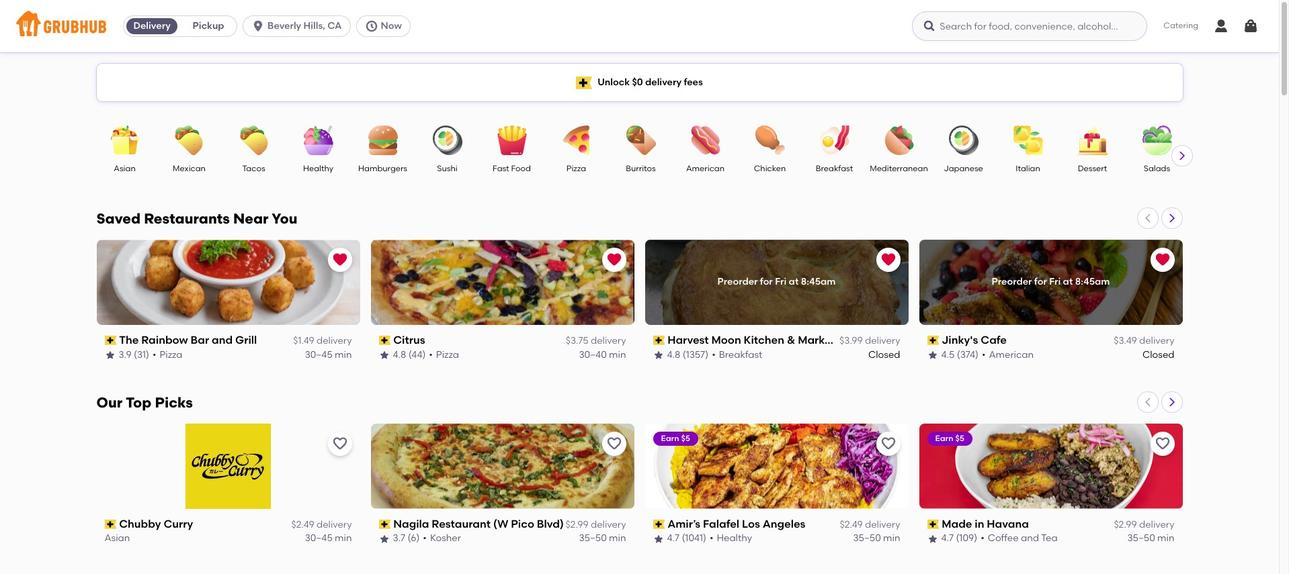 Task type: describe. For each thing, give the bounding box(es) containing it.
0 vertical spatial asian
[[114, 164, 136, 173]]

amir's falafel los angeles logo image
[[645, 424, 908, 509]]

grubhub plus flag logo image
[[576, 76, 592, 89]]

grill
[[235, 334, 257, 347]]

$2.49 for chubby curry
[[291, 520, 314, 531]]

unlock
[[598, 77, 630, 88]]

saved restaurant button for moon
[[876, 248, 900, 272]]

chubby
[[119, 518, 161, 531]]

3 save this restaurant button from the left
[[876, 432, 900, 456]]

preorder for moon
[[718, 277, 758, 288]]

• for harvest moon kitchen & marketplace
[[712, 349, 716, 361]]

saved restaurant button for rainbow
[[328, 248, 352, 272]]

35–50 min for pico
[[579, 533, 626, 545]]

saved restaurant button for cafe
[[1150, 248, 1175, 272]]

svg image for now
[[365, 19, 378, 33]]

subscription pass image left chubby
[[105, 520, 116, 530]]

2 saved restaurant button from the left
[[602, 248, 626, 272]]

3.9
[[119, 349, 131, 361]]

jinky's cafe
[[942, 334, 1007, 347]]

delivery for the rainbow bar and grill
[[317, 336, 352, 347]]

pizza for the rainbow bar and grill
[[160, 349, 183, 361]]

catering button
[[1154, 11, 1208, 41]]

chubby curry logo image
[[186, 424, 271, 509]]

delivery for harvest moon kitchen & marketplace
[[865, 336, 900, 347]]

• breakfast
[[712, 349, 763, 361]]

$1.49
[[293, 336, 314, 347]]

1 vertical spatial asian
[[105, 533, 130, 545]]

subscription pass image for saved restaurants near you
[[927, 336, 939, 346]]

1 save this restaurant button from the left
[[328, 432, 352, 456]]

4.7 for made in havana
[[941, 533, 954, 545]]

closed for harvest moon kitchen & marketplace
[[868, 349, 900, 361]]

unlock $0 delivery fees
[[598, 77, 703, 88]]

1 horizontal spatial and
[[1021, 533, 1039, 545]]

moon
[[712, 334, 741, 347]]

nagila
[[393, 518, 429, 531]]

• for the rainbow bar and grill
[[153, 349, 156, 361]]

star icon image for amir's falafel los angeles
[[653, 534, 664, 545]]

save this restaurant image for amir's falafel los angeles
[[880, 436, 896, 452]]

salads image
[[1134, 126, 1181, 155]]

italian image
[[1005, 126, 1052, 155]]

food
[[511, 164, 531, 173]]

curry
[[164, 518, 193, 531]]

at for moon
[[789, 277, 799, 288]]

3 35–50 min from the left
[[1128, 533, 1175, 545]]

0 horizontal spatial healthy
[[303, 164, 333, 173]]

0 vertical spatial breakfast
[[816, 164, 853, 173]]

asian image
[[101, 126, 148, 155]]

• for amir's falafel los angeles
[[710, 533, 714, 545]]

(6)
[[408, 533, 420, 545]]

4.7 (1041)
[[667, 533, 706, 545]]

$3.99 delivery
[[840, 336, 900, 347]]

30–45 min for saved restaurants near you
[[305, 349, 352, 361]]

closed for jinky's cafe
[[1143, 349, 1175, 361]]

4.8 (44)
[[393, 349, 426, 361]]

$3.49 delivery
[[1114, 336, 1175, 347]]

picks
[[155, 395, 193, 411]]

caret right icon image for saved restaurants near you
[[1167, 213, 1177, 224]]

2 horizontal spatial pizza
[[567, 164, 586, 173]]

delivery
[[133, 20, 171, 32]]

2 horizontal spatial svg image
[[1243, 18, 1259, 34]]

pico
[[511, 518, 534, 531]]

$3.49
[[1114, 336, 1137, 347]]

american image
[[682, 126, 729, 155]]

$1.49 delivery
[[293, 336, 352, 347]]

min for the rainbow bar and grill
[[335, 349, 352, 361]]

chubby curry
[[119, 518, 193, 531]]

star icon image for the rainbow bar and grill
[[105, 350, 115, 361]]

pizza image
[[553, 126, 600, 155]]

35–50 min for angeles
[[853, 533, 900, 545]]

$0
[[632, 77, 643, 88]]

30–45 for saved restaurants near you
[[305, 349, 333, 361]]

delivery for chubby curry
[[317, 520, 352, 531]]

bar
[[191, 334, 209, 347]]

los
[[742, 518, 760, 531]]

falafel
[[703, 518, 739, 531]]

caret left icon image for saved restaurants near you
[[1142, 213, 1153, 224]]

• kosher
[[423, 533, 461, 545]]

30–40
[[579, 349, 607, 361]]

min for chubby curry
[[335, 533, 352, 545]]

min for amir's falafel los angeles
[[883, 533, 900, 545]]

4.7 (109)
[[941, 533, 977, 545]]

dessert
[[1078, 164, 1107, 173]]

citrus logo image
[[371, 240, 634, 325]]

restaurants
[[144, 210, 230, 227]]

for for moon
[[760, 277, 773, 288]]

preorder for cafe
[[992, 277, 1032, 288]]

catering
[[1164, 21, 1199, 30]]

marketplace
[[798, 334, 866, 347]]

fast food
[[493, 164, 531, 173]]

ca
[[328, 20, 342, 32]]

caret right icon image for our top picks
[[1167, 397, 1177, 408]]

star icon image for made in havana
[[927, 534, 938, 545]]

pizza for citrus
[[436, 349, 459, 361]]

save this restaurant image for made in havana
[[1154, 436, 1171, 452]]

star icon image for harvest moon kitchen & marketplace
[[653, 350, 664, 361]]

kosher
[[430, 533, 461, 545]]

(374)
[[957, 349, 979, 361]]

japanese
[[944, 164, 983, 173]]

beverly hills, ca button
[[243, 15, 356, 37]]

amir's falafel los angeles
[[668, 518, 806, 531]]

coffee
[[988, 533, 1019, 545]]

(31)
[[134, 349, 149, 361]]

• healthy
[[710, 533, 752, 545]]

&
[[787, 334, 795, 347]]

subscription pass image for citrus
[[379, 336, 391, 346]]

havana
[[987, 518, 1029, 531]]

(1041)
[[682, 533, 706, 545]]

earn for amir's falafel los angeles
[[661, 434, 679, 444]]

3.7
[[393, 533, 405, 545]]

our top picks
[[96, 395, 193, 411]]

$2.49 for amir's falafel los angeles
[[840, 520, 863, 531]]

$3.99
[[840, 336, 863, 347]]

made in havana
[[942, 518, 1029, 531]]

min for made in havana
[[1158, 533, 1175, 545]]

blvd)
[[537, 518, 564, 531]]

tacos image
[[230, 126, 277, 155]]

in
[[975, 518, 984, 531]]

star icon image for jinky's cafe
[[927, 350, 938, 361]]

$2.99 delivery for nagila restaurant (w pico blvd)
[[566, 520, 626, 531]]

• for nagila restaurant (w pico blvd)
[[423, 533, 427, 545]]

at for cafe
[[1063, 277, 1073, 288]]

citrus
[[393, 334, 425, 347]]

4.7 for amir's falafel los angeles
[[667, 533, 680, 545]]

pickup
[[193, 20, 224, 32]]

svg image for beverly hills, ca
[[251, 19, 265, 33]]

made
[[942, 518, 972, 531]]

3 35–50 from the left
[[1128, 533, 1155, 545]]

caret left icon image for our top picks
[[1142, 397, 1153, 408]]

subscription pass image for our top picks
[[927, 520, 939, 530]]

$3.75
[[566, 336, 589, 347]]

1 vertical spatial breakfast
[[719, 349, 763, 361]]

• for jinky's cafe
[[982, 349, 986, 361]]

0 horizontal spatial svg image
[[923, 19, 937, 33]]

restaurant
[[432, 518, 491, 531]]

the rainbow bar and grill logo image
[[96, 240, 360, 325]]

8:45am for harvest moon kitchen & marketplace
[[801, 277, 836, 288]]

• american
[[982, 349, 1034, 361]]

saved
[[96, 210, 141, 227]]

subscription pass image for harvest moon kitchen & marketplace
[[653, 336, 665, 346]]

$3.75 delivery
[[566, 336, 626, 347]]

you
[[272, 210, 297, 227]]

our
[[96, 395, 122, 411]]

delivery for amir's falafel los angeles
[[865, 520, 900, 531]]

nagila restaurant (w pico blvd)
[[393, 518, 564, 531]]



Task type: vqa. For each thing, say whether or not it's contained in the screenshot.
the leftmost • Pizza
yes



Task type: locate. For each thing, give the bounding box(es) containing it.
0 vertical spatial 30–45
[[305, 349, 333, 361]]

1 30–45 from the top
[[305, 349, 333, 361]]

subscription pass image left nagila
[[379, 520, 391, 530]]

closed down $3.49 delivery
[[1143, 349, 1175, 361]]

1 $2.49 from the left
[[291, 520, 314, 531]]

35–50 min
[[579, 533, 626, 545], [853, 533, 900, 545], [1128, 533, 1175, 545]]

earn $5 for amir's
[[661, 434, 690, 444]]

1 vertical spatial healthy
[[717, 533, 752, 545]]

fri for moon
[[775, 277, 787, 288]]

0 horizontal spatial 35–50 min
[[579, 533, 626, 545]]

0 horizontal spatial 4.8
[[393, 349, 406, 361]]

asian down chubby
[[105, 533, 130, 545]]

svg image left now
[[365, 19, 378, 33]]

• pizza for citrus
[[429, 349, 459, 361]]

the
[[119, 334, 139, 347]]

closed
[[868, 349, 900, 361], [1143, 349, 1175, 361]]

4.5 (374)
[[941, 349, 979, 361]]

3.7 (6)
[[393, 533, 420, 545]]

1 horizontal spatial healthy
[[717, 533, 752, 545]]

american down american image
[[686, 164, 725, 173]]

breakfast image
[[811, 126, 858, 155]]

breakfast down breakfast image
[[816, 164, 853, 173]]

2 save this restaurant image from the left
[[1154, 436, 1171, 452]]

4.7
[[667, 533, 680, 545], [941, 533, 954, 545]]

2 horizontal spatial 35–50 min
[[1128, 533, 1175, 545]]

breakfast down moon
[[719, 349, 763, 361]]

save this restaurant image
[[880, 436, 896, 452], [1154, 436, 1171, 452]]

2 for from the left
[[1034, 277, 1047, 288]]

0 vertical spatial 30–45 min
[[305, 349, 352, 361]]

1 4.8 from the left
[[393, 349, 406, 361]]

0 horizontal spatial and
[[212, 334, 233, 347]]

0 horizontal spatial american
[[686, 164, 725, 173]]

1 save this restaurant image from the left
[[332, 436, 348, 452]]

1 horizontal spatial save this restaurant image
[[1154, 436, 1171, 452]]

0 vertical spatial healthy
[[303, 164, 333, 173]]

caret left icon image
[[1142, 213, 1153, 224], [1142, 397, 1153, 408]]

$2.49 delivery for amir's falafel los angeles
[[840, 520, 900, 531]]

earn $5
[[661, 434, 690, 444], [935, 434, 965, 444]]

35–50 for angeles
[[853, 533, 881, 545]]

0 horizontal spatial save this restaurant image
[[880, 436, 896, 452]]

1 horizontal spatial at
[[1063, 277, 1073, 288]]

mexican image
[[166, 126, 213, 155]]

caret left icon image down $3.49 delivery
[[1142, 397, 1153, 408]]

preorder
[[718, 277, 758, 288], [992, 277, 1032, 288]]

subscription pass image
[[927, 336, 939, 346], [105, 520, 116, 530], [927, 520, 939, 530]]

• right (6)
[[423, 533, 427, 545]]

0 horizontal spatial breakfast
[[719, 349, 763, 361]]

• pizza
[[153, 349, 183, 361], [429, 349, 459, 361]]

and left tea
[[1021, 533, 1039, 545]]

2 preorder from the left
[[992, 277, 1032, 288]]

1 caret left icon image from the top
[[1142, 213, 1153, 224]]

healthy image
[[295, 126, 342, 155]]

star icon image left 4.7 (1041)
[[653, 534, 664, 545]]

• pizza for the rainbow bar and grill
[[153, 349, 183, 361]]

saved restaurant image for moon
[[880, 252, 896, 268]]

healthy
[[303, 164, 333, 173], [717, 533, 752, 545]]

salads
[[1144, 164, 1170, 173]]

tea
[[1041, 533, 1058, 545]]

1 earn from the left
[[661, 434, 679, 444]]

1 horizontal spatial preorder
[[992, 277, 1032, 288]]

beverly hills, ca
[[268, 20, 342, 32]]

1 horizontal spatial breakfast
[[816, 164, 853, 173]]

1 vertical spatial 30–45
[[305, 533, 333, 545]]

2 $5 from the left
[[955, 434, 965, 444]]

1 at from the left
[[789, 277, 799, 288]]

for
[[760, 277, 773, 288], [1034, 277, 1047, 288]]

earn
[[661, 434, 679, 444], [935, 434, 954, 444]]

0 horizontal spatial preorder for fri at 8:45am
[[718, 277, 836, 288]]

hills,
[[304, 20, 325, 32]]

1 horizontal spatial 35–50
[[853, 533, 881, 545]]

2 4.7 from the left
[[941, 533, 954, 545]]

1 horizontal spatial $2.49 delivery
[[840, 520, 900, 531]]

1 8:45am from the left
[[801, 277, 836, 288]]

• down falafel
[[710, 533, 714, 545]]

0 horizontal spatial 8:45am
[[801, 277, 836, 288]]

0 horizontal spatial $2.49 delivery
[[291, 520, 352, 531]]

earn for made in havana
[[935, 434, 954, 444]]

amir's
[[668, 518, 701, 531]]

save this restaurant image
[[332, 436, 348, 452], [606, 436, 622, 452]]

breakfast
[[816, 164, 853, 173], [719, 349, 763, 361]]

35–50 for pico
[[579, 533, 607, 545]]

asian down asian image
[[114, 164, 136, 173]]

earn $5 for made
[[935, 434, 965, 444]]

save this restaurant image for chubby curry
[[332, 436, 348, 452]]

star icon image for citrus
[[379, 350, 390, 361]]

1 35–50 min from the left
[[579, 533, 626, 545]]

0 vertical spatial caret left icon image
[[1142, 213, 1153, 224]]

caret left icon image down "salads"
[[1142, 213, 1153, 224]]

0 horizontal spatial earn $5
[[661, 434, 690, 444]]

cafe
[[981, 334, 1007, 347]]

american down cafe
[[989, 349, 1034, 361]]

pizza down rainbow
[[160, 349, 183, 361]]

1 horizontal spatial saved restaurant image
[[606, 252, 622, 268]]

star icon image left 3.7 on the left
[[379, 534, 390, 545]]

• pizza down rainbow
[[153, 349, 183, 361]]

subscription pass image for the rainbow bar and grill
[[105, 336, 116, 346]]

1 30–45 min from the top
[[305, 349, 352, 361]]

1 horizontal spatial 8:45am
[[1075, 277, 1110, 288]]

star icon image left 3.9
[[105, 350, 115, 361]]

svg image inside beverly hills, ca button
[[251, 19, 265, 33]]

1 saved restaurant image from the left
[[332, 252, 348, 268]]

saved restaurant image for rainbow
[[332, 252, 348, 268]]

harvest
[[668, 334, 709, 347]]

2 earn $5 from the left
[[935, 434, 965, 444]]

$2.49 delivery
[[291, 520, 352, 531], [840, 520, 900, 531]]

subscription pass image left the made
[[927, 520, 939, 530]]

rainbow
[[141, 334, 188, 347]]

healthy down amir's falafel los angeles
[[717, 533, 752, 545]]

mexican
[[173, 164, 206, 173]]

$2.49 delivery for chubby curry
[[291, 520, 352, 531]]

0 horizontal spatial svg image
[[251, 19, 265, 33]]

2 30–45 min from the top
[[305, 533, 352, 545]]

4.8 down harvest
[[667, 349, 680, 361]]

svg image
[[1213, 18, 1229, 34], [1243, 18, 1259, 34], [923, 19, 937, 33]]

30–45 min for our top picks
[[305, 533, 352, 545]]

sushi image
[[424, 126, 471, 155]]

2 horizontal spatial saved restaurant image
[[880, 252, 896, 268]]

(109)
[[956, 533, 977, 545]]

0 horizontal spatial • pizza
[[153, 349, 183, 361]]

1 horizontal spatial svg image
[[1213, 18, 1229, 34]]

1 horizontal spatial $2.49
[[840, 520, 863, 531]]

preorder for fri at 8:45am for cafe
[[992, 277, 1110, 288]]

1 vertical spatial american
[[989, 349, 1034, 361]]

0 horizontal spatial $5
[[681, 434, 690, 444]]

0 horizontal spatial saved restaurant image
[[332, 252, 348, 268]]

1 • pizza from the left
[[153, 349, 183, 361]]

1 horizontal spatial fri
[[1049, 277, 1061, 288]]

angeles
[[763, 518, 806, 531]]

nagila restaurant (w pico blvd) logo image
[[371, 424, 634, 509]]

(44)
[[409, 349, 426, 361]]

1 save this restaurant image from the left
[[880, 436, 896, 452]]

dessert image
[[1069, 126, 1116, 155]]

star icon image left 4.5
[[927, 350, 938, 361]]

0 horizontal spatial $2.49
[[291, 520, 314, 531]]

1 4.7 from the left
[[667, 533, 680, 545]]

1 closed from the left
[[868, 349, 900, 361]]

2 35–50 min from the left
[[853, 533, 900, 545]]

2 $2.99 from the left
[[1114, 520, 1137, 531]]

and
[[212, 334, 233, 347], [1021, 533, 1039, 545]]

save this restaurant image for nagila restaurant (w pico blvd)
[[606, 436, 622, 452]]

healthy down healthy image
[[303, 164, 333, 173]]

preorder for fri at 8:45am for moon
[[718, 277, 836, 288]]

4.8 (1357)
[[667, 349, 709, 361]]

saved restaurant image
[[1154, 252, 1171, 268]]

harvest moon kitchen & marketplace
[[668, 334, 866, 347]]

• right (1357) at the bottom of the page
[[712, 349, 716, 361]]

1 $2.99 from the left
[[566, 520, 589, 531]]

burritos
[[626, 164, 656, 173]]

fri for cafe
[[1049, 277, 1061, 288]]

1 saved restaurant button from the left
[[328, 248, 352, 272]]

jinky's
[[942, 334, 978, 347]]

0 horizontal spatial save this restaurant image
[[332, 436, 348, 452]]

0 horizontal spatial $2.99 delivery
[[566, 520, 626, 531]]

• right (31)
[[153, 349, 156, 361]]

2 at from the left
[[1063, 277, 1073, 288]]

8:45am for jinky's cafe
[[1075, 277, 1110, 288]]

1 svg image from the left
[[251, 19, 265, 33]]

chicken image
[[746, 126, 794, 155]]

30–45
[[305, 349, 333, 361], [305, 533, 333, 545]]

svg image
[[251, 19, 265, 33], [365, 19, 378, 33]]

1 preorder from the left
[[718, 277, 758, 288]]

1 earn $5 from the left
[[661, 434, 690, 444]]

35–50
[[579, 533, 607, 545], [853, 533, 881, 545], [1128, 533, 1155, 545]]

american
[[686, 164, 725, 173], [989, 349, 1034, 361]]

• for citrus
[[429, 349, 433, 361]]

subscription pass image for nagila restaurant (w pico blvd)
[[379, 520, 391, 530]]

subscription pass image left the amir's
[[653, 520, 665, 530]]

min
[[335, 349, 352, 361], [609, 349, 626, 361], [335, 533, 352, 545], [609, 533, 626, 545], [883, 533, 900, 545], [1158, 533, 1175, 545]]

closed down "$3.99 delivery"
[[868, 349, 900, 361]]

1 horizontal spatial $2.99
[[1114, 520, 1137, 531]]

0 horizontal spatial for
[[760, 277, 773, 288]]

3 saved restaurant button from the left
[[876, 248, 900, 272]]

star icon image left 4.8 (1357)
[[653, 350, 664, 361]]

pickup button
[[180, 15, 237, 37]]

1 horizontal spatial svg image
[[365, 19, 378, 33]]

star icon image left the 4.7 (109)
[[927, 534, 938, 545]]

at
[[789, 277, 799, 288], [1063, 277, 1073, 288]]

2 $2.49 from the left
[[840, 520, 863, 531]]

hamburgers image
[[359, 126, 406, 155]]

1 preorder for fri at 8:45am from the left
[[718, 277, 836, 288]]

4.7 down the amir's
[[667, 533, 680, 545]]

0 horizontal spatial pizza
[[160, 349, 183, 361]]

the rainbow bar and grill
[[119, 334, 257, 347]]

$2.99 delivery
[[566, 520, 626, 531], [1114, 520, 1175, 531]]

1 fri from the left
[[775, 277, 787, 288]]

2 horizontal spatial 35–50
[[1128, 533, 1155, 545]]

1 $2.49 delivery from the left
[[291, 520, 352, 531]]

2 save this restaurant button from the left
[[602, 432, 626, 456]]

• down 'made in havana'
[[981, 533, 985, 545]]

caret right icon image
[[1177, 151, 1187, 161], [1167, 213, 1177, 224], [1167, 397, 1177, 408]]

1 horizontal spatial $5
[[955, 434, 965, 444]]

2 30–45 from the top
[[305, 533, 333, 545]]

burritos image
[[617, 126, 664, 155]]

pizza down the pizza image
[[567, 164, 586, 173]]

0 horizontal spatial fri
[[775, 277, 787, 288]]

2 closed from the left
[[1143, 349, 1175, 361]]

3 saved restaurant image from the left
[[880, 252, 896, 268]]

subscription pass image left the
[[105, 336, 116, 346]]

2 • pizza from the left
[[429, 349, 459, 361]]

1 horizontal spatial 35–50 min
[[853, 533, 900, 545]]

subscription pass image
[[105, 336, 116, 346], [379, 336, 391, 346], [653, 336, 665, 346], [379, 520, 391, 530], [653, 520, 665, 530]]

delivery for nagila restaurant (w pico blvd)
[[591, 520, 626, 531]]

1 vertical spatial caret right icon image
[[1167, 213, 1177, 224]]

2 $2.49 delivery from the left
[[840, 520, 900, 531]]

subscription pass image left harvest
[[653, 336, 665, 346]]

min for citrus
[[609, 349, 626, 361]]

1 horizontal spatial preorder for fri at 8:45am
[[992, 277, 1110, 288]]

0 vertical spatial american
[[686, 164, 725, 173]]

now button
[[356, 15, 416, 37]]

preorder up moon
[[718, 277, 758, 288]]

1 horizontal spatial american
[[989, 349, 1034, 361]]

0 horizontal spatial 4.7
[[667, 533, 680, 545]]

30–40 min
[[579, 349, 626, 361]]

4.7 down the made
[[941, 533, 954, 545]]

2 earn from the left
[[935, 434, 954, 444]]

•
[[153, 349, 156, 361], [429, 349, 433, 361], [712, 349, 716, 361], [982, 349, 986, 361], [423, 533, 427, 545], [710, 533, 714, 545], [981, 533, 985, 545]]

fast
[[493, 164, 509, 173]]

delivery for citrus
[[591, 336, 626, 347]]

4.8 down the citrus
[[393, 349, 406, 361]]

1 $2.99 delivery from the left
[[566, 520, 626, 531]]

0 vertical spatial and
[[212, 334, 233, 347]]

30–45 for our top picks
[[305, 533, 333, 545]]

• pizza right (44)
[[429, 349, 459, 361]]

and right bar
[[212, 334, 233, 347]]

0 horizontal spatial at
[[789, 277, 799, 288]]

star icon image left the 4.8 (44)
[[379, 350, 390, 361]]

1 horizontal spatial save this restaurant image
[[606, 436, 622, 452]]

subscription pass image left jinky's
[[927, 336, 939, 346]]

japanese image
[[940, 126, 987, 155]]

top
[[126, 395, 151, 411]]

$5 for amir's
[[681, 434, 690, 444]]

1 horizontal spatial for
[[1034, 277, 1047, 288]]

2 35–50 from the left
[[853, 533, 881, 545]]

4 saved restaurant button from the left
[[1150, 248, 1175, 272]]

Search for food, convenience, alcohol... search field
[[912, 11, 1148, 41]]

now
[[381, 20, 402, 32]]

svg image left beverly
[[251, 19, 265, 33]]

1 horizontal spatial closed
[[1143, 349, 1175, 361]]

preorder up cafe
[[992, 277, 1032, 288]]

subscription pass image for amir's falafel los angeles
[[653, 520, 665, 530]]

4.8 for harvest moon kitchen & marketplace
[[667, 349, 680, 361]]

min for nagila restaurant (w pico blvd)
[[609, 533, 626, 545]]

2 4.8 from the left
[[667, 349, 680, 361]]

• right (44)
[[429, 349, 433, 361]]

0 horizontal spatial earn
[[661, 434, 679, 444]]

hamburgers
[[358, 164, 407, 173]]

$5
[[681, 434, 690, 444], [955, 434, 965, 444]]

0 vertical spatial caret right icon image
[[1177, 151, 1187, 161]]

1 horizontal spatial earn
[[935, 434, 954, 444]]

1 vertical spatial caret left icon image
[[1142, 397, 1153, 408]]

main navigation navigation
[[0, 0, 1279, 52]]

delivery button
[[124, 15, 180, 37]]

star icon image
[[105, 350, 115, 361], [379, 350, 390, 361], [653, 350, 664, 361], [927, 350, 938, 361], [379, 534, 390, 545], [653, 534, 664, 545], [927, 534, 938, 545]]

2 $2.99 delivery from the left
[[1114, 520, 1175, 531]]

1 horizontal spatial 4.8
[[667, 349, 680, 361]]

mediterranean
[[870, 164, 928, 173]]

1 35–50 from the left
[[579, 533, 607, 545]]

0 horizontal spatial 35–50
[[579, 533, 607, 545]]

pizza right (44)
[[436, 349, 459, 361]]

1 vertical spatial and
[[1021, 533, 1039, 545]]

1 for from the left
[[760, 277, 773, 288]]

made in havana logo image
[[919, 424, 1183, 509]]

for for cafe
[[1034, 277, 1047, 288]]

2 save this restaurant image from the left
[[606, 436, 622, 452]]

saved restaurants near you
[[96, 210, 297, 227]]

0 horizontal spatial preorder
[[718, 277, 758, 288]]

fees
[[684, 77, 703, 88]]

1 vertical spatial 30–45 min
[[305, 533, 352, 545]]

1 horizontal spatial • pizza
[[429, 349, 459, 361]]

asian
[[114, 164, 136, 173], [105, 533, 130, 545]]

1 horizontal spatial 4.7
[[941, 533, 954, 545]]

1 horizontal spatial earn $5
[[935, 434, 965, 444]]

(1357)
[[683, 349, 709, 361]]

0 horizontal spatial $2.99
[[566, 520, 589, 531]]

kitchen
[[744, 334, 784, 347]]

2 caret left icon image from the top
[[1142, 397, 1153, 408]]

preorder for fri at 8:45am
[[718, 277, 836, 288], [992, 277, 1110, 288]]

$5 for made
[[955, 434, 965, 444]]

subscription pass image left the citrus
[[379, 336, 391, 346]]

beverly
[[268, 20, 301, 32]]

2 saved restaurant image from the left
[[606, 252, 622, 268]]

$2.99 for nagila restaurant (w pico blvd)
[[566, 520, 589, 531]]

svg image inside now button
[[365, 19, 378, 33]]

tacos
[[242, 164, 265, 173]]

italian
[[1016, 164, 1040, 173]]

2 svg image from the left
[[365, 19, 378, 33]]

(w
[[493, 518, 508, 531]]

1 horizontal spatial pizza
[[436, 349, 459, 361]]

2 preorder for fri at 8:45am from the left
[[992, 277, 1110, 288]]

delivery for jinky's cafe
[[1139, 336, 1175, 347]]

4.8 for citrus
[[393, 349, 406, 361]]

• for made in havana
[[981, 533, 985, 545]]

4 save this restaurant button from the left
[[1150, 432, 1175, 456]]

• right "(374)"
[[982, 349, 986, 361]]

$2.99 delivery for made in havana
[[1114, 520, 1175, 531]]

1 $5 from the left
[[681, 434, 690, 444]]

mediterranean image
[[876, 126, 923, 155]]

$2.99
[[566, 520, 589, 531], [1114, 520, 1137, 531]]

saved restaurant button
[[328, 248, 352, 272], [602, 248, 626, 272], [876, 248, 900, 272], [1150, 248, 1175, 272]]

delivery for made in havana
[[1139, 520, 1175, 531]]

2 vertical spatial caret right icon image
[[1167, 397, 1177, 408]]

1 horizontal spatial $2.99 delivery
[[1114, 520, 1175, 531]]

pizza
[[567, 164, 586, 173], [160, 349, 183, 361], [436, 349, 459, 361]]

3.9 (31)
[[119, 349, 149, 361]]

2 8:45am from the left
[[1075, 277, 1110, 288]]

fri
[[775, 277, 787, 288], [1049, 277, 1061, 288]]

0 horizontal spatial closed
[[868, 349, 900, 361]]

chicken
[[754, 164, 786, 173]]

$2.99 for made in havana
[[1114, 520, 1137, 531]]

saved restaurant image
[[332, 252, 348, 268], [606, 252, 622, 268], [880, 252, 896, 268]]

4.5
[[941, 349, 955, 361]]

2 fri from the left
[[1049, 277, 1061, 288]]

star icon image for nagila restaurant (w pico blvd)
[[379, 534, 390, 545]]

• coffee and tea
[[981, 533, 1058, 545]]

fast food image
[[488, 126, 535, 155]]



